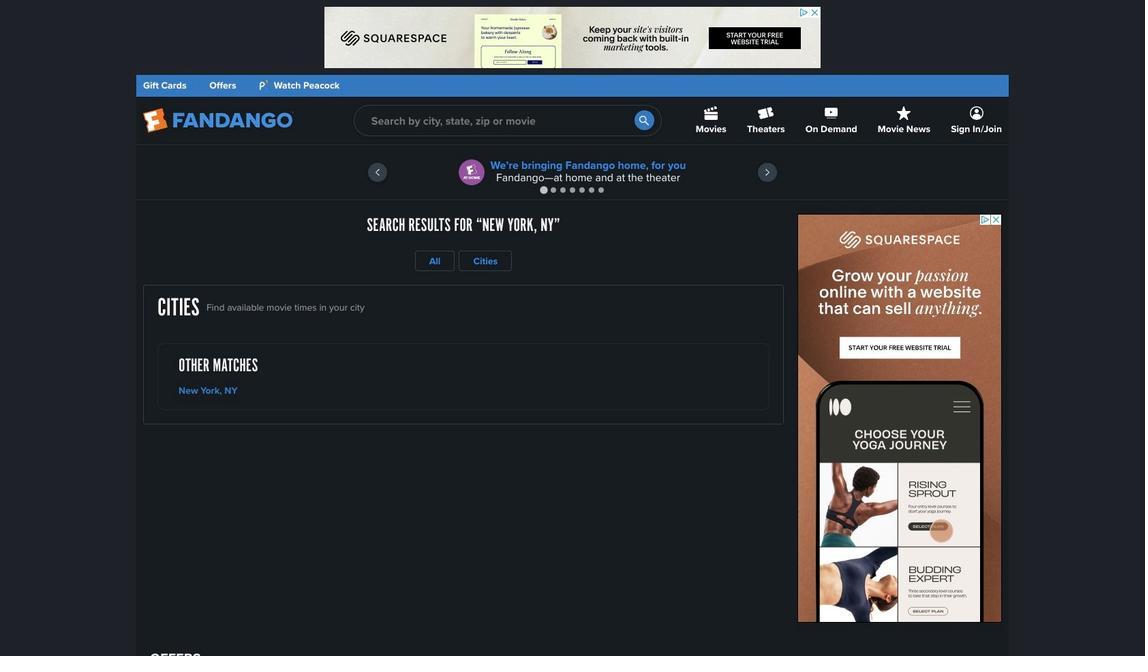 Task type: locate. For each thing, give the bounding box(es) containing it.
advertisement element
[[325, 7, 821, 68], [798, 214, 1002, 623]]

select a slide to show tab list
[[136, 185, 1009, 195]]

region
[[136, 145, 1009, 200]]

None search field
[[354, 105, 662, 136]]



Task type: describe. For each thing, give the bounding box(es) containing it.
Search by city, state, zip or movie text field
[[354, 105, 662, 136]]

1 vertical spatial advertisement element
[[798, 214, 1002, 623]]

offer icon image
[[459, 160, 485, 185]]

0 vertical spatial advertisement element
[[325, 7, 821, 68]]



Task type: vqa. For each thing, say whether or not it's contained in the screenshot.
gift box white icon corresponding to Mean Girls (2024)
no



